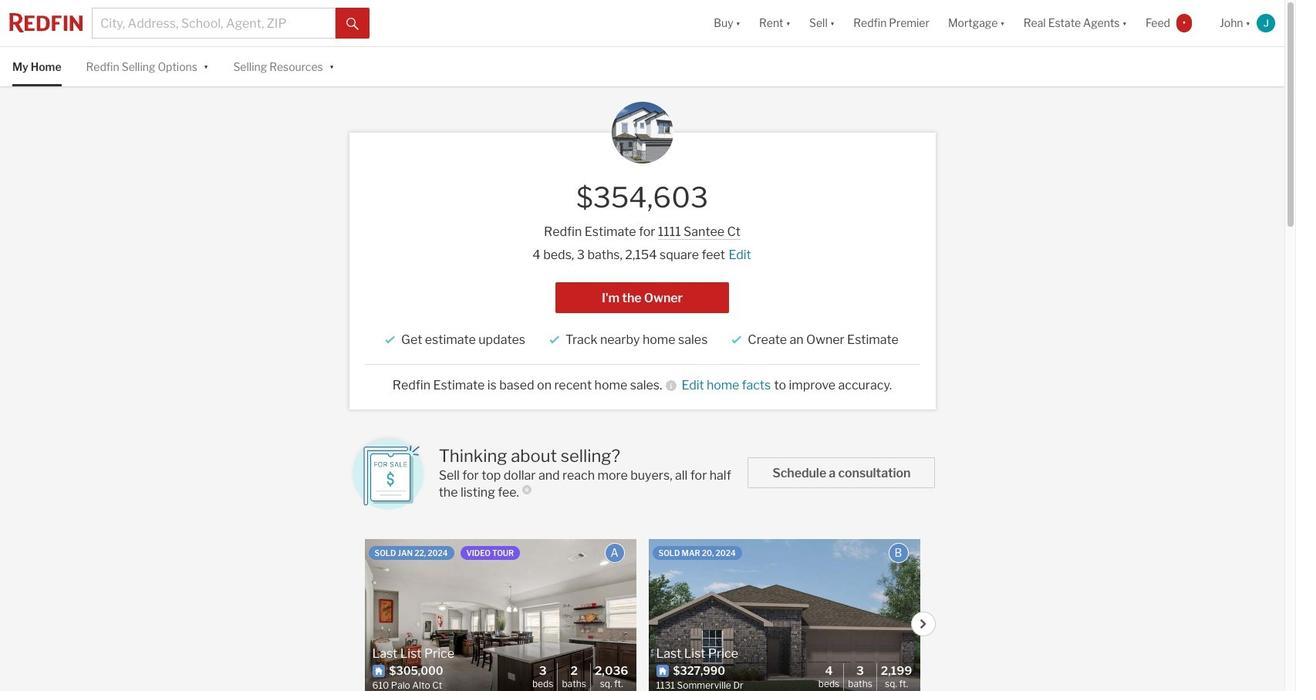 Task type: locate. For each thing, give the bounding box(es) containing it.
photo of 1131 sommerville dr, rosharon, tx 77583 image
[[649, 539, 920, 691]]

photo of 610 palo alto ct, rosharon, tx 77583 image
[[365, 539, 636, 691]]



Task type: describe. For each thing, give the bounding box(es) containing it.
City, Address, School, Agent, ZIP search field
[[92, 8, 336, 39]]

disclaimer image
[[522, 485, 532, 494]]

submit search image
[[346, 18, 359, 30]]

user photo image
[[1257, 14, 1275, 32]]

next image
[[919, 619, 928, 629]]



Task type: vqa. For each thing, say whether or not it's contained in the screenshot.
the submit search image
yes



